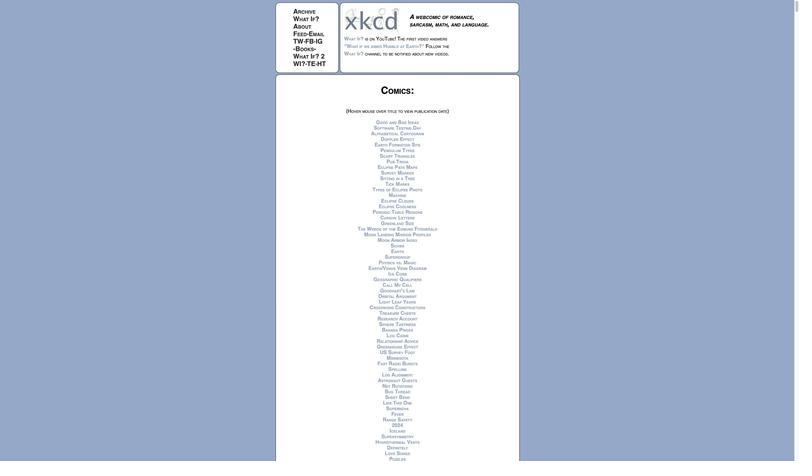 Task type: vqa. For each thing, say whether or not it's contained in the screenshot.
MOON LANDING MISSION PROFILES image
no



Task type: describe. For each thing, give the bounding box(es) containing it.
xkcd.com logo image
[[344, 7, 402, 33]]



